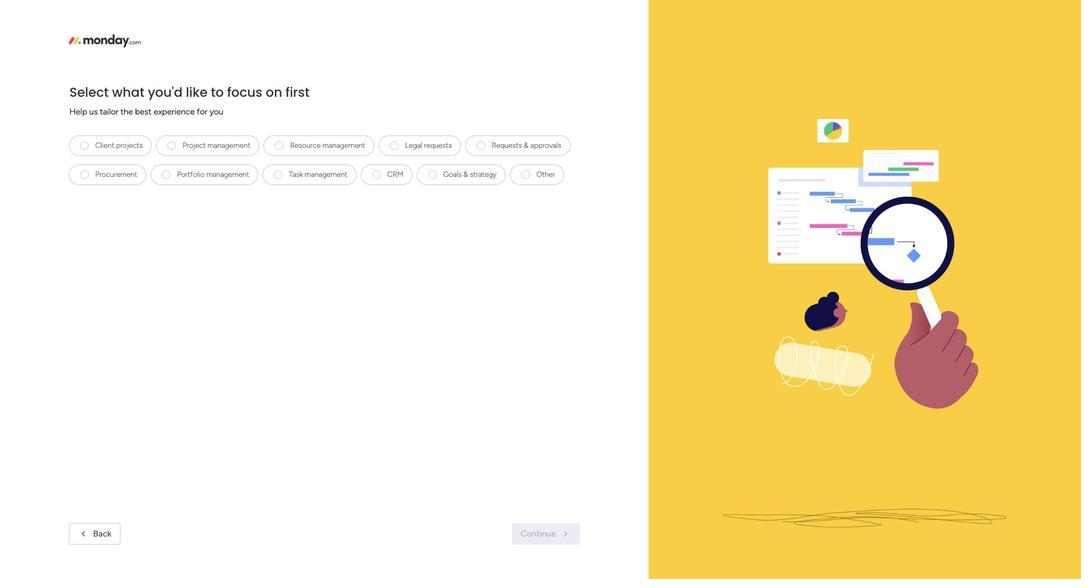Task type: vqa. For each thing, say whether or not it's contained in the screenshot.
Continue on the bottom of the page
no



Task type: locate. For each thing, give the bounding box(es) containing it.
tailor
[[100, 107, 119, 117]]

to
[[211, 83, 224, 101]]

management right resource
[[323, 141, 365, 150]]

1 horizontal spatial &
[[524, 141, 529, 150]]

resource management
[[290, 141, 365, 150]]

1 vertical spatial &
[[464, 170, 468, 179]]

management for task management
[[305, 170, 348, 179]]

management up portfolio management
[[208, 141, 250, 150]]

task
[[289, 170, 303, 179]]

&
[[524, 141, 529, 150], [464, 170, 468, 179]]

projects
[[116, 141, 143, 150]]

goals
[[443, 170, 462, 179]]

management for portfolio management
[[206, 170, 249, 179]]

& right requests
[[524, 141, 529, 150]]

experience
[[154, 107, 195, 117]]

client projects
[[95, 141, 143, 150]]

on
[[266, 83, 282, 101]]

management for resource management
[[323, 141, 365, 150]]

0 vertical spatial &
[[524, 141, 529, 150]]

procurement
[[95, 170, 137, 179]]

management down project management
[[206, 170, 249, 179]]

other
[[537, 170, 555, 179]]

portfolio management
[[177, 170, 249, 179]]

& right goals
[[464, 170, 468, 179]]

0 horizontal spatial &
[[464, 170, 468, 179]]

task management
[[289, 170, 348, 179]]

& for goals
[[464, 170, 468, 179]]

management down resource management
[[305, 170, 348, 179]]

first
[[286, 83, 310, 101]]

management
[[208, 141, 250, 150], [323, 141, 365, 150], [206, 170, 249, 179], [305, 170, 348, 179]]



Task type: describe. For each thing, give the bounding box(es) containing it.
back button
[[69, 524, 121, 545]]

what would you like to focus on first image
[[659, 0, 1071, 580]]

& for requests
[[524, 141, 529, 150]]

select
[[69, 83, 109, 101]]

select what you'd like to focus on first help us tailor the best experience for you
[[69, 83, 310, 117]]

resource
[[290, 141, 321, 150]]

like
[[186, 83, 208, 101]]

you
[[210, 107, 223, 117]]

project
[[183, 141, 206, 150]]

help
[[69, 107, 87, 117]]

what
[[112, 83, 144, 101]]

legal
[[405, 141, 422, 150]]

strategy
[[470, 170, 497, 179]]

us
[[89, 107, 98, 117]]

legal requests
[[405, 141, 452, 150]]

best
[[135, 107, 152, 117]]

requests
[[492, 141, 522, 150]]

crm
[[387, 170, 404, 179]]

requests & approvals
[[492, 141, 562, 150]]

logo image
[[69, 34, 141, 47]]

requests
[[424, 141, 452, 150]]

portfolio
[[177, 170, 205, 179]]

approvals
[[531, 141, 562, 150]]

focus
[[227, 83, 263, 101]]

you'd
[[148, 83, 183, 101]]

the
[[121, 107, 133, 117]]

back
[[93, 529, 112, 539]]

project management
[[183, 141, 250, 150]]

for
[[197, 107, 208, 117]]

management for project management
[[208, 141, 250, 150]]

goals & strategy
[[443, 170, 497, 179]]

client
[[95, 141, 114, 150]]



